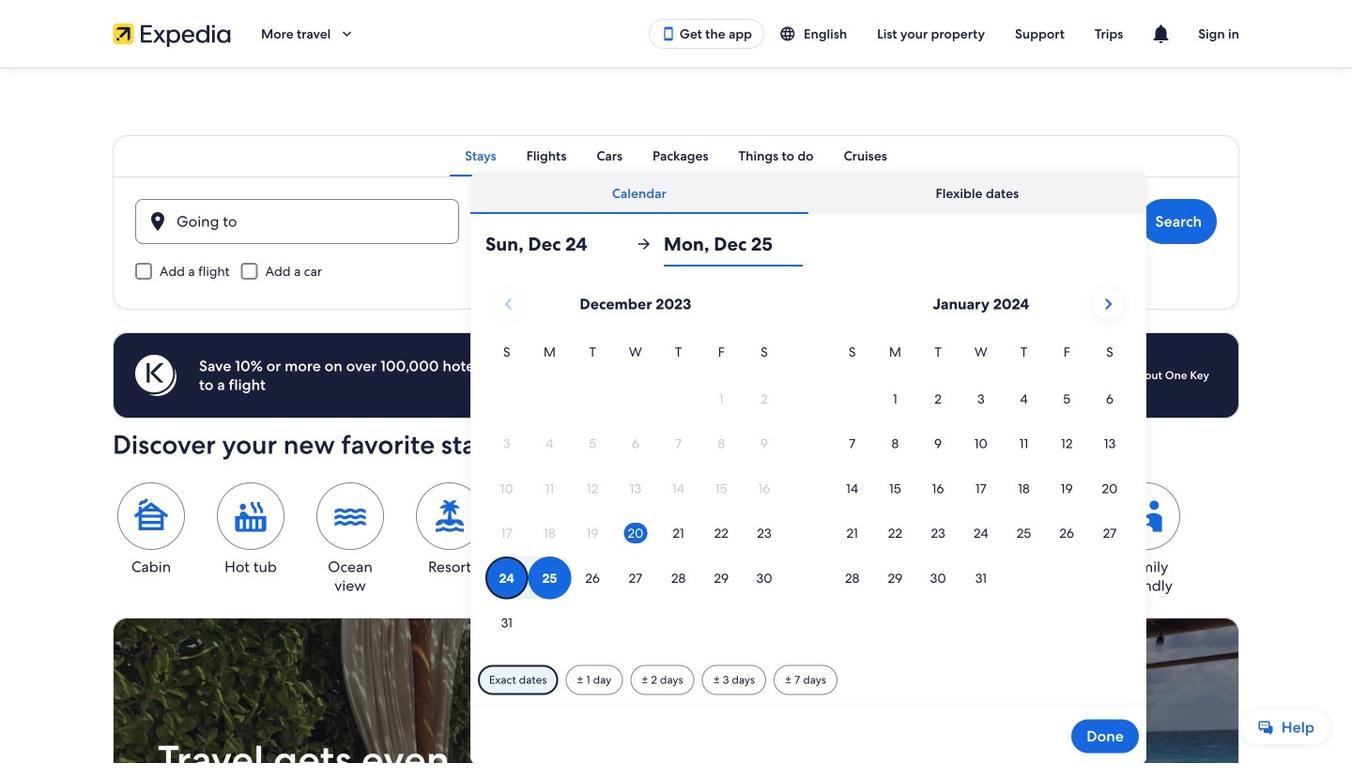 Task type: describe. For each thing, give the bounding box(es) containing it.
next month image
[[1097, 293, 1120, 316]]

directional image
[[636, 236, 653, 253]]

today element
[[624, 523, 647, 544]]

download the app button image
[[661, 26, 676, 41]]



Task type: vqa. For each thing, say whether or not it's contained in the screenshot.
tab list
yes



Task type: locate. For each thing, give the bounding box(es) containing it.
small image
[[780, 25, 804, 42]]

previous month image
[[497, 293, 520, 316]]

december 2023 element
[[485, 342, 786, 647]]

expedia logo image
[[113, 21, 231, 47]]

application
[[485, 282, 1132, 647]]

january 2024 element
[[831, 342, 1132, 602]]

main content
[[0, 68, 1352, 764]]

tab list
[[113, 135, 1240, 177], [470, 173, 1147, 214]]

more travel image
[[338, 25, 355, 42]]

travel sale activities deals image
[[113, 618, 1240, 764]]

communication center icon image
[[1150, 23, 1172, 45]]



